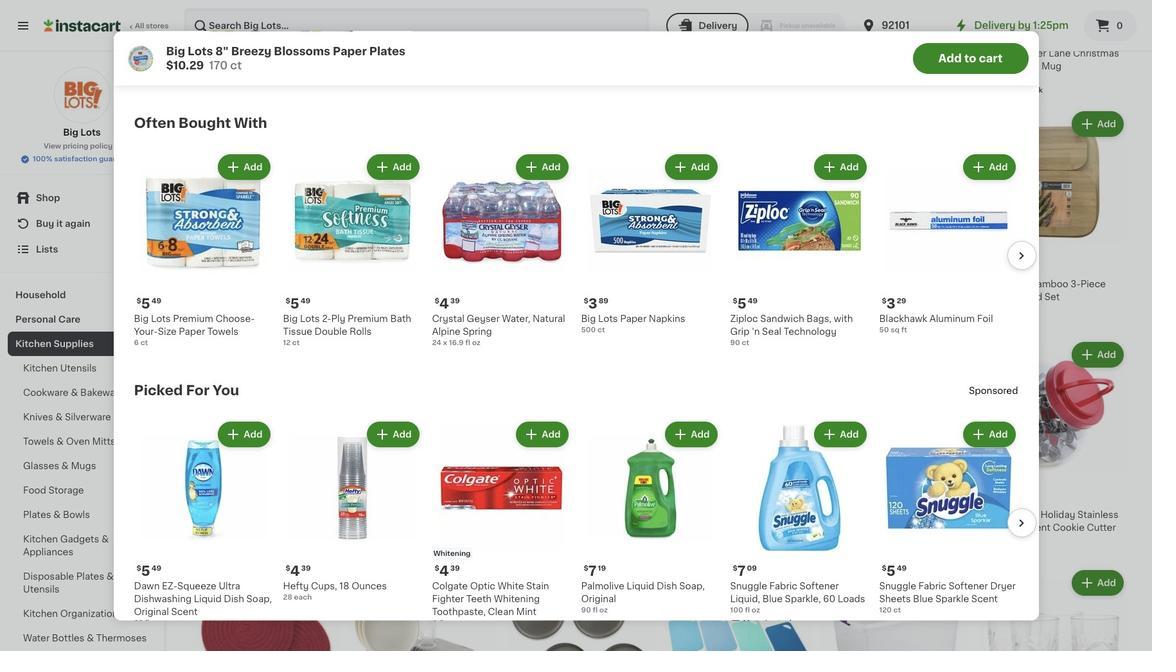 Task type: vqa. For each thing, say whether or not it's contained in the screenshot.


Task type: locate. For each thing, give the bounding box(es) containing it.
0 horizontal spatial 12
[[283, 339, 291, 347]]

0 vertical spatial $ 6 59
[[982, 32, 1007, 45]]

$ for crystal geyser water, natural alpine spring
[[435, 298, 440, 305]]

many in stock
[[993, 87, 1043, 94], [206, 307, 256, 314], [678, 318, 729, 325], [743, 620, 794, 627]]

0 horizontal spatial fabric
[[770, 582, 798, 591]]

liquid
[[627, 582, 655, 591], [194, 595, 222, 604]]

1 vertical spatial play
[[912, 293, 931, 302]]

plates down $ 12 09
[[369, 46, 406, 56]]

1 horizontal spatial 69
[[839, 32, 849, 39]]

1 vertical spatial item carousel region
[[116, 414, 1037, 645]]

5 for big lots 2-ply premium bath tissue double rolls
[[290, 297, 299, 311]]

stores
[[146, 23, 169, 30]]

dish inside play zone 27-piece multicolored dish & drying rack play set
[[822, 293, 843, 302]]

big inside the big lots 8" breezy blossoms paper plates $10.29 170 ct
[[166, 46, 185, 56]]

1 horizontal spatial 79
[[998, 494, 1007, 501]]

2 item carousel region from the top
[[116, 414, 1037, 645]]

steel inside real living 4-piece stainless steel steak knife set
[[350, 523, 373, 532]]

utensils down disposable
[[23, 585, 60, 594]]

softener inside the snuggle fabric softener liquid, blue sparkle, 60 loads 100 fl oz
[[800, 582, 839, 591]]

16
[[250, 49, 260, 58]]

view pricing policy
[[44, 143, 113, 150]]

1 vertical spatial 170
[[193, 536, 205, 543]]

10
[[987, 262, 1003, 276], [200, 493, 216, 507]]

ct inside big lots 8" breezy blossoms paper plates 170 ct
[[207, 536, 214, 543]]

0 horizontal spatial liquid
[[194, 595, 222, 604]]

10 up big lots 8" breezy blossoms paper plates 170 ct
[[200, 493, 216, 507]]

utensils inside disposable plates & utensils
[[23, 585, 60, 594]]

steel down art at the bottom of the page
[[980, 523, 1003, 532]]

fabric for sparkle,
[[770, 582, 798, 591]]

0 vertical spatial 10
[[987, 262, 1003, 276]]

170 inside the big lots 8" breezy blossoms paper plates $10.29 170 ct
[[209, 60, 228, 70]]

6
[[987, 32, 996, 45], [200, 262, 209, 276], [134, 339, 139, 347], [672, 493, 682, 507], [830, 493, 839, 507], [665, 523, 670, 530]]

oz inside winter wonder lane christmas tree ceramic mug 12 oz
[[989, 74, 998, 81]]

with left sheath
[[753, 510, 773, 519]]

1 vertical spatial storage
[[48, 486, 84, 495]]

lots inside big lots paper napkins 500 ct
[[598, 314, 618, 323]]

scent down dryer
[[972, 595, 998, 604]]

1 horizontal spatial soap,
[[680, 582, 705, 591]]

5 up lime
[[515, 493, 524, 507]]

0 horizontal spatial towels
[[23, 437, 54, 446]]

kitchen utensils link
[[8, 356, 156, 381]]

& inside kitchen gadgets & appliances
[[101, 535, 109, 544]]

plates inside disposable plates & utensils
[[76, 572, 104, 581]]

09 for 12
[[374, 32, 384, 39]]

blossoms inside big lots 8" breezy blossoms paper plates 170 ct
[[278, 510, 322, 519]]

blackhawk
[[880, 314, 928, 323]]

2 horizontal spatial $ 6 59
[[982, 32, 1007, 45]]

0 vertical spatial 170
[[209, 60, 228, 70]]

1 vertical spatial liquid
[[194, 595, 222, 604]]

stainless for cutter
[[1078, 510, 1119, 519]]

0 horizontal spatial 90
[[581, 607, 591, 614]]

0 vertical spatial breezy
[[231, 46, 272, 56]]

0 vertical spatial $ 3 29
[[353, 262, 377, 276]]

softener inside snuggle fabric softener dryer sheets blue sparkle scent 120 ct
[[949, 582, 989, 591]]

29 for blackhawk aluminum foil
[[897, 298, 907, 305]]

breezy for 170
[[231, 46, 272, 56]]

49 for ziploc sandwich bags, with grip 'n seal technology
[[748, 298, 758, 305]]

oz inside home essentials reindeer figural ceramic mug 15 oz
[[832, 536, 840, 543]]

0 horizontal spatial mug
[[895, 523, 915, 532]]

15
[[822, 536, 830, 543]]

1 horizontal spatial 170
[[209, 60, 228, 70]]

49 up 'tissue'
[[301, 298, 311, 305]]

1 horizontal spatial dish
[[657, 582, 677, 591]]

09 inside the $ 1 09
[[207, 32, 217, 39]]

towels & oven mitts
[[23, 437, 115, 446]]

7 for palmolive liquid dish soap, original
[[589, 564, 597, 578]]

2 horizontal spatial 09
[[747, 565, 757, 572]]

0 horizontal spatial 69
[[524, 263, 534, 270]]

kitchen towel - rainbow white & lime
[[508, 510, 647, 532]]

1 vertical spatial with
[[753, 510, 773, 519]]

49 up dawn
[[152, 565, 161, 572]]

living inside real living 4-piece stainless steel steak knife set
[[372, 510, 399, 519]]

white inside kitchen towel - rainbow white & lime
[[621, 510, 647, 519]]

22
[[134, 620, 143, 627]]

real for real living 4-piece stainless steel steak knife set
[[350, 510, 370, 519]]

5 up sheets
[[887, 564, 896, 578]]

dish inside dawn ez-squeeze ultra dishwashing liquid dish soap, original scent 22 fl oz
[[224, 595, 244, 604]]

170 down 24/10
[[209, 60, 228, 70]]

0 vertical spatial item carousel region
[[116, 147, 1037, 378]]

1 blue from the left
[[763, 595, 783, 604]]

2 horizontal spatial dish
[[822, 293, 843, 302]]

$ for snuggle fabric softener dryer sheets blue sparkle scent
[[882, 565, 887, 572]]

1 horizontal spatial fabric
[[919, 582, 947, 591]]

storage right sterilite
[[387, 49, 423, 58]]

oz inside crystal geyser water, natural alpine spring 24 x 16.9 fl oz
[[472, 339, 481, 347]]

piece up rack
[[883, 280, 909, 289]]

paper down '$ 10 29'
[[193, 523, 219, 532]]

$ 6 59 for winter wonder lane christmas tree ceramic mug
[[982, 32, 1007, 45]]

7 up "liquid,"
[[738, 564, 746, 578]]

1 vertical spatial whitening
[[494, 595, 540, 604]]

blue right "liquid,"
[[763, 595, 783, 604]]

2 vertical spatial $ 6 59
[[825, 493, 850, 507]]

mitts
[[92, 437, 115, 446]]

$ for blackhawk aluminum foil
[[882, 298, 887, 305]]

fabric up sparkle, at the bottom of the page
[[770, 582, 798, 591]]

care
[[58, 315, 80, 324]]

count
[[220, 49, 248, 58]]

paper inside the big lots 8" breezy blossoms paper plates $10.29 170 ct
[[333, 46, 367, 56]]

ornament
[[1005, 523, 1051, 532]]

kitchen supplies link
[[8, 332, 156, 356]]

4-
[[401, 510, 412, 519]]

tree
[[980, 62, 999, 71]]

lots for big lots 8" breezy blossoms paper plates 170 ct
[[210, 510, 230, 519]]

$ 6 59 up winter at right
[[982, 32, 1007, 45]]

in inside item carousel region
[[766, 620, 772, 627]]

big for big lots 8" breezy blossoms paper plates $10.29 170 ct
[[166, 46, 185, 56]]

0 vertical spatial ceramic
[[1002, 62, 1040, 71]]

1 vertical spatial $ 3 29
[[882, 297, 907, 311]]

1 horizontal spatial 8
[[987, 493, 996, 507]]

set down bamboo
[[1045, 293, 1060, 302]]

1 vertical spatial dish
[[657, 582, 677, 591]]

$ 8 79 up art at the bottom of the page
[[982, 493, 1007, 507]]

thermoses
[[96, 634, 147, 643]]

kitchen up 'water'
[[23, 609, 58, 618]]

snuggle for sheets
[[880, 582, 917, 591]]

1 horizontal spatial $ 6 59
[[825, 493, 850, 507]]

big up the pricing
[[63, 128, 78, 137]]

mug down the lane
[[1042, 62, 1062, 71]]

stainless up cutter at the right bottom of the page
[[1078, 510, 1119, 519]]

0 horizontal spatial soap,
[[247, 595, 272, 604]]

cups
[[295, 49, 319, 58]]

stainless inside real living 4-piece stainless steel steak knife set
[[439, 510, 480, 519]]

09 inside $ 7 09
[[747, 565, 757, 572]]

white left stain at the bottom of page
[[498, 582, 524, 591]]

0 vertical spatial 90
[[731, 339, 741, 347]]

colgate optic white stain fighter teeth whitening toothpaste, clean mint 4.2 oz
[[432, 582, 549, 627]]

1 horizontal spatial white
[[621, 510, 647, 519]]

5 for kitchen towel - rainbow white & lime
[[515, 493, 524, 507]]

2 vertical spatial 59
[[840, 494, 850, 501]]

12 down 'tissue'
[[283, 339, 291, 347]]

stainless right 4-
[[439, 510, 480, 519]]

delivery inside button
[[699, 21, 738, 30]]

big for big lots 8" breezy blossoms paper plates 170 ct
[[193, 510, 208, 519]]

1 softener from the left
[[800, 582, 839, 591]]

8 up art at the bottom of the page
[[987, 493, 996, 507]]

0 horizontal spatial 170
[[193, 536, 205, 543]]

kitchen down personal
[[15, 339, 51, 348]]

living
[[845, 49, 871, 58], [1002, 280, 1029, 289], [372, 510, 399, 519], [687, 510, 714, 519]]

paper right size
[[179, 327, 205, 336]]

79 up steak
[[368, 494, 377, 501]]

49 for dawn ez-squeeze ultra dishwashing liquid dish soap, original scent
[[152, 565, 161, 572]]

0 horizontal spatial white
[[498, 582, 524, 591]]

$ for big lots paper napkins
[[584, 298, 589, 305]]

0 vertical spatial 12
[[358, 32, 372, 45]]

0 vertical spatial soap,
[[680, 582, 705, 591]]

0 horizontal spatial softener
[[800, 582, 839, 591]]

$ 5 49 up 'tissue'
[[286, 297, 311, 311]]

plates
[[369, 46, 406, 56], [23, 510, 51, 519], [221, 523, 249, 532], [76, 572, 104, 581]]

big inside big lots 2-ply premium bath tissue double rolls 12 ct
[[283, 314, 298, 323]]

oz down palmolive
[[600, 607, 608, 614]]

10 left 99
[[987, 262, 1003, 276]]

white
[[621, 510, 647, 519], [498, 582, 524, 591]]

big inside big lots premium choose- your-size paper towels 6 ct
[[134, 314, 149, 323]]

dish inside palmolive liquid dish soap, original 90 fl oz
[[657, 582, 677, 591]]

0 horizontal spatial stainless
[[439, 510, 480, 519]]

lots left 2- on the top left of the page
[[300, 314, 320, 323]]

scent inside dawn ez-squeeze ultra dishwashing liquid dish soap, original scent 22 fl oz
[[171, 608, 198, 617]]

often
[[134, 116, 175, 130]]

appliances
[[23, 548, 73, 557]]

$ 1 09
[[195, 32, 217, 45]]

instacart logo image
[[44, 18, 121, 33]]

0 horizontal spatial piece
[[412, 510, 437, 519]]

lots for big lots
[[81, 128, 101, 137]]

0 horizontal spatial $ 6 59
[[195, 262, 220, 276]]

49 up 'ziploc'
[[748, 298, 758, 305]]

1 horizontal spatial snuggle
[[880, 582, 917, 591]]

29 inside '$ 10 29'
[[217, 494, 226, 501]]

$ 3 29 up blackhawk
[[882, 297, 907, 311]]

mug inside winter wonder lane christmas tree ceramic mug 12 oz
[[1042, 62, 1062, 71]]

premium up rolls
[[348, 314, 388, 323]]

1 horizontal spatial play
[[912, 293, 931, 302]]

oz right 4.2
[[446, 620, 454, 627]]

kitchen for kitchen towel - rainbow white & lime
[[508, 510, 542, 519]]

49 up your-
[[152, 298, 161, 305]]

your-
[[134, 327, 158, 336]]

lots inside big lots 2-ply premium bath tissue double rolls 12 ct
[[300, 314, 320, 323]]

all stores
[[135, 23, 169, 30]]

$ 6 59 up choose-
[[195, 262, 220, 276]]

0 horizontal spatial 29
[[217, 494, 226, 501]]

kitchen up "appliances"
[[23, 535, 58, 544]]

2 vertical spatial dish
[[224, 595, 244, 604]]

$ for home essentials reindeer figural ceramic mug
[[825, 494, 830, 501]]

lots inside the big lots 8" breezy blossoms paper plates $10.29 170 ct
[[188, 46, 213, 56]]

optic
[[470, 582, 496, 591]]

$ inside $ 12 09
[[353, 32, 358, 39]]

29 inside item carousel region
[[897, 298, 907, 305]]

7 for snuggle fabric softener liquid, blue sparkle, 60 loads
[[738, 564, 746, 578]]

1 horizontal spatial ceramic
[[1002, 62, 1040, 71]]

fl right 22
[[145, 620, 150, 627]]

big lots paper napkins 500 ct
[[581, 314, 686, 334]]

2 softener from the left
[[949, 582, 989, 591]]

dish
[[822, 293, 843, 302], [657, 582, 677, 591], [224, 595, 244, 604]]

bowls
[[63, 510, 90, 519]]

shop
[[36, 194, 60, 203]]

2 vertical spatial 29
[[217, 494, 226, 501]]

living for 4-
[[372, 510, 399, 519]]

guarantee
[[99, 156, 136, 163]]

ct right 500
[[598, 327, 605, 334]]

add to cart
[[939, 53, 1003, 63]]

living left mesh
[[845, 49, 871, 58]]

2 horizontal spatial 12
[[980, 74, 987, 81]]

2 horizontal spatial 7
[[738, 564, 746, 578]]

0 horizontal spatial utensils
[[23, 585, 60, 594]]

0 horizontal spatial 79
[[368, 494, 377, 501]]

blue
[[763, 595, 783, 604], [914, 595, 934, 604]]

$ for snuggle fabric softener liquid, blue sparkle, 60 loads
[[733, 565, 738, 572]]

1 vertical spatial soap,
[[247, 595, 272, 604]]

original
[[581, 595, 617, 604], [134, 608, 169, 617]]

$ 5 49 up your-
[[137, 297, 161, 311]]

ceramic down essentials
[[855, 523, 893, 532]]

fl down palmolive
[[593, 607, 598, 614]]

with
[[834, 314, 853, 323]]

7 left the "19"
[[589, 564, 597, 578]]

big lots logo image
[[54, 67, 110, 123]]

0 vertical spatial 8"
[[216, 46, 229, 56]]

1 horizontal spatial 8"
[[232, 510, 242, 519]]

paper up qt
[[333, 46, 367, 56]]

living down 99
[[1002, 280, 1029, 289]]

napkins
[[649, 314, 686, 323]]

0 vertical spatial with
[[234, 116, 267, 130]]

set inside real living 4-piece stainless steel steak knife set
[[429, 523, 444, 532]]

$ 4 39 for hefty cups, 18 ounces
[[286, 564, 311, 578]]

$ for 24/10 count 16 ounce cups
[[195, 32, 200, 39]]

170
[[209, 60, 228, 70], [193, 536, 205, 543]]

ceramic
[[1002, 62, 1040, 71], [855, 523, 893, 532]]

49 for big lots 2-ply premium bath tissue double rolls
[[301, 298, 311, 305]]

1 vertical spatial blossoms
[[278, 510, 322, 519]]

ct inside snuggle fabric softener dryer sheets blue sparkle scent 120 ct
[[894, 607, 901, 614]]

breezy inside big lots 8" breezy blossoms paper plates 170 ct
[[244, 510, 276, 519]]

2 horizontal spatial 29
[[897, 298, 907, 305]]

food storage link
[[8, 478, 156, 503]]

1 horizontal spatial whitening
[[494, 595, 540, 604]]

$ inside $ 7 09
[[733, 565, 738, 572]]

0 vertical spatial whitening
[[434, 550, 471, 557]]

7 up water,
[[515, 262, 523, 276]]

2 snuggle from the left
[[880, 582, 917, 591]]

79 for and
[[998, 494, 1007, 501]]

1 vertical spatial breezy
[[244, 510, 276, 519]]

1 horizontal spatial 90
[[731, 339, 741, 347]]

1 vertical spatial ceramic
[[855, 523, 893, 532]]

fl inside dawn ez-squeeze ultra dishwashing liquid dish soap, original scent 22 fl oz
[[145, 620, 150, 627]]

snuggle inside the snuggle fabric softener liquid, blue sparkle, 60 loads 100 fl oz
[[731, 582, 768, 591]]

0 vertical spatial towels
[[208, 327, 239, 336]]

storage inside sterilite storage container, 32 qt
[[387, 49, 423, 58]]

1 vertical spatial white
[[498, 582, 524, 591]]

1
[[200, 32, 206, 45]]

ceramic inside home essentials reindeer figural ceramic mug 15 oz
[[855, 523, 893, 532]]

steak
[[376, 523, 401, 532]]

1 horizontal spatial utensils
[[60, 364, 97, 373]]

softener up 60
[[800, 582, 839, 591]]

1 horizontal spatial steel
[[980, 523, 1003, 532]]

$ for big lots 2-ply premium bath tissue double rolls
[[286, 298, 290, 305]]

1 snuggle from the left
[[731, 582, 768, 591]]

1 horizontal spatial stainless
[[1078, 510, 1119, 519]]

8
[[358, 493, 367, 507], [987, 493, 996, 507]]

$ 5 49 up 'ziploc'
[[733, 297, 758, 311]]

8" inside big lots 8" breezy blossoms paper plates 170 ct
[[232, 510, 242, 519]]

0 vertical spatial liquid
[[627, 582, 655, 591]]

1 horizontal spatial storage
[[387, 49, 423, 58]]

39 for crystal geyser water, natural alpine spring
[[451, 298, 460, 305]]

$ 6 59 for home essentials reindeer figural ceramic mug
[[825, 493, 850, 507]]

& right bottles
[[87, 634, 94, 643]]

1 horizontal spatial 7
[[589, 564, 597, 578]]

lots up "view pricing policy" link
[[81, 128, 101, 137]]

big lots premium choose- your-size paper towels 6 ct
[[134, 314, 255, 347]]

3
[[358, 262, 366, 276], [672, 262, 681, 276], [589, 297, 598, 311], [887, 297, 896, 311]]

1 horizontal spatial 12
[[358, 32, 372, 45]]

bought
[[179, 116, 231, 130]]

0 vertical spatial 29
[[368, 263, 377, 270]]

set inside "art and cook holiday stainless steel ornament cookie cutter set"
[[980, 536, 995, 545]]

59 up home
[[840, 494, 850, 501]]

real for real living mesh cooling racks
[[822, 49, 842, 58]]

blue inside snuggle fabric softener dryer sheets blue sparkle scent 120 ct
[[914, 595, 934, 604]]

piece up knife
[[412, 510, 437, 519]]

120
[[880, 607, 892, 614]]

0 vertical spatial scent
[[972, 595, 998, 604]]

utensils down the kitchen supplies link
[[60, 364, 97, 373]]

0 horizontal spatial whitening
[[434, 550, 471, 557]]

5 for big lots premium choose- your-size paper towels
[[141, 297, 150, 311]]

$ inside $ 3 89
[[584, 298, 589, 305]]

piece inside real living 4-piece stainless steel steak knife set
[[412, 510, 437, 519]]

play down multicolored
[[912, 293, 931, 302]]

$ 5 49 for big lots premium choose- your-size paper towels
[[137, 297, 161, 311]]

12 down tree
[[980, 74, 987, 81]]

piece for multicolored
[[883, 280, 909, 289]]

69 up water,
[[524, 263, 534, 270]]

lane
[[1049, 49, 1071, 58]]

big lots 8" breezy blossoms paper plates 170 ct
[[193, 510, 322, 543]]

$10.29
[[166, 60, 204, 70]]

$ 5 49 for snuggle fabric softener dryer sheets blue sparkle scent
[[882, 564, 907, 578]]

living inside real living bamboo 3-piece cutting board set
[[1002, 280, 1029, 289]]

steel inside "art and cook holiday stainless steel ornament cookie cutter set"
[[980, 523, 1003, 532]]

item carousel region
[[116, 147, 1037, 378], [116, 414, 1037, 645]]

product group
[[980, 109, 1127, 304], [134, 152, 273, 348], [283, 152, 422, 348], [432, 152, 571, 348], [581, 152, 720, 336], [731, 152, 869, 348], [880, 152, 1019, 336], [193, 340, 340, 545], [350, 340, 497, 534], [980, 340, 1127, 557], [134, 419, 273, 629], [283, 419, 422, 603], [432, 419, 571, 629], [581, 419, 720, 616], [731, 419, 869, 631], [880, 419, 1019, 616], [193, 568, 340, 651], [350, 568, 497, 651], [508, 568, 655, 651], [665, 568, 812, 651], [822, 568, 970, 651], [980, 568, 1127, 651]]

premium up size
[[173, 314, 213, 323]]

delivery
[[975, 21, 1016, 30], [699, 21, 738, 30]]

1 premium from the left
[[173, 314, 213, 323]]

sheets
[[880, 595, 911, 604]]

oz down tree
[[989, 74, 998, 81]]

ceramic down wonder
[[1002, 62, 1040, 71]]

09 inside $ 12 09
[[374, 32, 384, 39]]

1 horizontal spatial 10
[[987, 262, 1003, 276]]

colgate
[[432, 582, 468, 591]]

8 for art
[[987, 493, 996, 507]]

24
[[432, 339, 442, 347]]

lots for big lots 8" breezy blossoms paper plates $10.29 170 ct
[[188, 46, 213, 56]]

delivery for delivery
[[699, 21, 738, 30]]

board
[[1016, 293, 1043, 302]]

59 up choose-
[[211, 263, 220, 270]]

softener up sparkle on the right
[[949, 582, 989, 591]]

09 right 1
[[207, 32, 217, 39]]

often bought with
[[134, 116, 267, 130]]

rolls
[[350, 327, 372, 336]]

dish up with
[[822, 293, 843, 302]]

dish down "ultra"
[[224, 595, 244, 604]]

$ 8 79 up steak
[[353, 493, 377, 507]]

$ 8 79 for art
[[982, 493, 1007, 507]]

1 vertical spatial 8"
[[232, 510, 242, 519]]

49 for snuggle fabric softener dryer sheets blue sparkle scent
[[897, 565, 907, 572]]

add inside add to cart button
[[939, 53, 962, 63]]

blue inside the snuggle fabric softener liquid, blue sparkle, 60 loads 100 fl oz
[[763, 595, 783, 604]]

12
[[358, 32, 372, 45], [980, 74, 987, 81], [283, 339, 291, 347]]

paper
[[333, 46, 367, 56], [621, 314, 647, 323], [179, 327, 205, 336], [193, 523, 219, 532]]

0 horizontal spatial 8"
[[216, 46, 229, 56]]

ct down grip
[[742, 339, 750, 347]]

buy
[[36, 219, 54, 228]]

09 up "liquid,"
[[747, 565, 757, 572]]

lots inside big lots 8" breezy blossoms paper plates 170 ct
[[210, 510, 230, 519]]

ct down count
[[230, 60, 242, 70]]

lots up size
[[151, 314, 171, 323]]

1 horizontal spatial liquid
[[627, 582, 655, 591]]

figural
[[822, 523, 853, 532]]

4 for colgate optic white stain fighter teeth whitening toothpaste, clean mint
[[440, 564, 449, 578]]

paper left napkins
[[621, 314, 647, 323]]

2 premium from the left
[[348, 314, 388, 323]]

2 fabric from the left
[[919, 582, 947, 591]]

2-
[[322, 314, 331, 323]]

0 vertical spatial 69
[[839, 32, 849, 39]]

softener
[[800, 582, 839, 591], [949, 582, 989, 591]]

stainless inside "art and cook holiday stainless steel ornament cookie cutter set"
[[1078, 510, 1119, 519]]

09
[[207, 32, 217, 39], [374, 32, 384, 39], [747, 565, 757, 572]]

big for big lots paper napkins 500 ct
[[581, 314, 596, 323]]

breezy
[[231, 46, 272, 56], [244, 510, 276, 519]]

None search field
[[184, 8, 650, 44]]

plates inside big lots 8" breezy blossoms paper plates 170 ct
[[221, 523, 249, 532]]

towels inside big lots premium choose- your-size paper towels 6 ct
[[208, 327, 239, 336]]

$ 5 49 for big lots 2-ply premium bath tissue double rolls
[[286, 297, 311, 311]]

lists link
[[8, 237, 156, 262]]

kitchen inside kitchen gadgets & appliances
[[23, 535, 58, 544]]

set inside real living bamboo 3-piece cutting board set
[[1045, 293, 1060, 302]]

1 fabric from the left
[[770, 582, 798, 591]]

big up 'tissue'
[[283, 314, 298, 323]]

1 vertical spatial 12
[[980, 74, 987, 81]]

cooling
[[901, 49, 936, 58]]

100% satisfaction guarantee button
[[20, 152, 144, 165]]

piece for stainless
[[412, 510, 437, 519]]

big lots
[[63, 128, 101, 137]]

towels down choose-
[[208, 327, 239, 336]]

& right gadgets at the bottom
[[101, 535, 109, 544]]

mug
[[1042, 62, 1062, 71], [895, 523, 915, 532]]

ct inside the big lots 8" breezy blossoms paper plates $10.29 170 ct
[[230, 60, 242, 70]]

4 for hefty cups, 18 ounces
[[290, 564, 300, 578]]

oz right 22
[[151, 620, 160, 627]]

8" inside the big lots 8" breezy blossoms paper plates $10.29 170 ct
[[216, 46, 229, 56]]

79 up the and
[[998, 494, 1007, 501]]

0 horizontal spatial ceramic
[[855, 523, 893, 532]]

29 for big lots 8" breezy blossoms paper plates
[[217, 494, 226, 501]]

$ 7 09
[[733, 564, 757, 578]]

$ 5 49 up sheets
[[882, 564, 907, 578]]

& down 'zone'
[[845, 293, 852, 302]]

0 horizontal spatial scent
[[171, 608, 198, 617]]

breezy inside the big lots 8" breezy blossoms paper plates $10.29 170 ct
[[231, 46, 272, 56]]

liquid,
[[731, 595, 761, 604]]

& inside disposable plates & utensils
[[107, 572, 114, 581]]

kitchen for kitchen organization
[[23, 609, 58, 618]]

blossoms for big lots 8" breezy blossoms paper plates 170 ct
[[278, 510, 322, 519]]

1 horizontal spatial $ 3 29
[[882, 297, 907, 311]]

39 for hefty cups, 18 ounces
[[301, 565, 311, 572]]

79 for living
[[368, 494, 377, 501]]

$ 8 79 for real
[[353, 493, 377, 507]]

kitchen utensils
[[23, 364, 97, 373]]

$ 3 29 up rolls
[[353, 262, 377, 276]]

89
[[599, 298, 609, 305]]

with right bought
[[234, 116, 267, 130]]

plates down '$ 10 29'
[[221, 523, 249, 532]]

1 vertical spatial 10
[[200, 493, 216, 507]]

oz inside dawn ez-squeeze ultra dishwashing liquid dish soap, original scent 22 fl oz
[[151, 620, 160, 627]]

$ for ziploc sandwich bags, with grip 'n seal technology
[[733, 298, 738, 305]]

it
[[56, 219, 63, 228]]

fabric inside the snuggle fabric softener liquid, blue sparkle, 60 loads 100 fl oz
[[770, 582, 798, 591]]

paper inside big lots paper napkins 500 ct
[[621, 314, 647, 323]]

set right knife
[[429, 523, 444, 532]]

90 inside ziploc sandwich bags, with grip 'n seal technology 90 ct
[[731, 339, 741, 347]]

39 for colgate optic white stain fighter teeth whitening toothpaste, clean mint
[[451, 565, 460, 572]]

kitchen up lime
[[508, 510, 542, 519]]

0 vertical spatial dish
[[822, 293, 843, 302]]

lots for big lots 2-ply premium bath tissue double rolls 12 ct
[[300, 314, 320, 323]]

0 horizontal spatial original
[[134, 608, 169, 617]]

1 vertical spatial mug
[[895, 523, 915, 532]]

real inside real living bamboo 3-piece cutting board set
[[980, 280, 1000, 289]]

$ 6 59 up home
[[825, 493, 850, 507]]

2 horizontal spatial piece
[[1081, 280, 1106, 289]]

shop link
[[8, 185, 156, 211]]

170 down '$ 10 29'
[[193, 536, 205, 543]]

sterilite
[[350, 49, 385, 58]]

$ 5 49 up dawn
[[137, 564, 161, 578]]

paper inside big lots 8" breezy blossoms paper plates 170 ct
[[193, 523, 219, 532]]

living up steak
[[372, 510, 399, 519]]

59
[[998, 32, 1007, 39], [211, 263, 220, 270], [840, 494, 850, 501]]

storage for food
[[48, 486, 84, 495]]

0 horizontal spatial play
[[822, 280, 842, 289]]

snuggle up sheets
[[880, 582, 917, 591]]

blue right sheets
[[914, 595, 934, 604]]

$ inside $ 10 99
[[982, 263, 987, 270]]

2 blue from the left
[[914, 595, 934, 604]]

storage down glasses & mugs
[[48, 486, 84, 495]]

storage for sterilite
[[387, 49, 423, 58]]

0 horizontal spatial $ 3 29
[[353, 262, 377, 276]]

12 inside winter wonder lane christmas tree ceramic mug 12 oz
[[980, 74, 987, 81]]

whitening up colgate
[[434, 550, 471, 557]]

x
[[443, 339, 448, 347]]

big inside big lots paper napkins 500 ct
[[581, 314, 596, 323]]

0 vertical spatial mug
[[1042, 62, 1062, 71]]

palmolive
[[581, 582, 625, 591]]

1 vertical spatial 90
[[581, 607, 591, 614]]



Task type: describe. For each thing, give the bounding box(es) containing it.
32
[[474, 49, 485, 58]]

liquid inside palmolive liquid dish soap, original 90 fl oz
[[627, 582, 655, 591]]

plates inside the big lots 8" breezy blossoms paper plates $10.29 170 ct
[[369, 46, 406, 56]]

knives & silverware link
[[8, 405, 156, 429]]

satisfaction
[[54, 156, 97, 163]]

water,
[[502, 314, 531, 323]]

technology
[[784, 327, 837, 336]]

90 inside palmolive liquid dish soap, original 90 fl oz
[[581, 607, 591, 614]]

ziploc
[[731, 314, 758, 323]]

gadgets
[[60, 535, 99, 544]]

plates down food
[[23, 510, 51, 519]]

$ 4 39 for crystal geyser water, natural alpine spring
[[435, 297, 460, 311]]

$ 5 49 for dawn ez-squeeze ultra dishwashing liquid dish soap, original scent
[[137, 564, 161, 578]]

service type group
[[667, 13, 846, 39]]

$ for big lots 8" breezy blossoms paper plates
[[195, 494, 200, 501]]

sheath
[[776, 510, 808, 519]]

delivery by 1:25pm
[[975, 21, 1069, 30]]

lots for big lots premium choose- your-size paper towels 6 ct
[[151, 314, 171, 323]]

hefty
[[283, 582, 309, 591]]

ct inside big lots premium choose- your-size paper towels 6 ct
[[141, 339, 148, 347]]

knife
[[404, 523, 427, 532]]

all stores link
[[44, 8, 170, 44]]

59 for home essentials reindeer figural ceramic mug
[[840, 494, 850, 501]]

ounces
[[352, 582, 387, 591]]

steel for real
[[350, 523, 373, 532]]

$ 4 39 for colgate optic white stain fighter teeth whitening toothpaste, clean mint
[[435, 564, 460, 578]]

in inside $ 6 real living cleaver with sheath 6 in
[[672, 523, 678, 530]]

winter wonder lane christmas tree ceramic mug 12 oz
[[980, 49, 1120, 81]]

view pricing policy link
[[44, 141, 120, 152]]

$ 5 49 for ziploc sandwich bags, with grip 'n seal technology
[[733, 297, 758, 311]]

oz inside the snuggle fabric softener liquid, blue sparkle, 60 loads 100 fl oz
[[752, 607, 760, 614]]

09 for 7
[[747, 565, 757, 572]]

piece inside real living bamboo 3-piece cutting board set
[[1081, 280, 1106, 289]]

delivery for delivery by 1:25pm
[[975, 21, 1016, 30]]

set inside play zone 27-piece multicolored dish & drying rack play set
[[934, 293, 949, 302]]

oz inside palmolive liquid dish soap, original 90 fl oz
[[600, 607, 608, 614]]

christmas
[[1074, 49, 1120, 58]]

glasses
[[23, 462, 59, 471]]

$5.49 element
[[508, 30, 655, 47]]

premium inside big lots 2-ply premium bath tissue double rolls 12 ct
[[348, 314, 388, 323]]

and
[[996, 510, 1013, 519]]

home
[[822, 510, 850, 519]]

59 for winter wonder lane christmas tree ceramic mug
[[998, 32, 1007, 39]]

soap, inside dawn ez-squeeze ultra dishwashing liquid dish soap, original scent 22 fl oz
[[247, 595, 272, 604]]

water bottles & thermoses
[[23, 634, 147, 643]]

reindeer
[[900, 510, 941, 519]]

$ for colgate optic white stain fighter teeth whitening toothpaste, clean mint
[[435, 565, 440, 572]]

kitchen for kitchen utensils
[[23, 364, 58, 373]]

& inside kitchen towel - rainbow white & lime
[[508, 523, 515, 532]]

8" for ct
[[232, 510, 242, 519]]

fl inside the snuggle fabric softener liquid, blue sparkle, 60 loads 100 fl oz
[[745, 607, 750, 614]]

plates & bowls
[[23, 510, 90, 519]]

$ for real living bamboo 3-piece cutting board set
[[982, 263, 987, 270]]

steel for art
[[980, 523, 1003, 532]]

real inside $ 6 real living cleaver with sheath 6 in
[[665, 510, 685, 519]]

palmolive liquid dish soap, original 90 fl oz
[[581, 582, 705, 614]]

kitchen for kitchen supplies
[[15, 339, 51, 348]]

view
[[44, 143, 61, 150]]

you
[[213, 384, 239, 397]]

knives & silverware
[[23, 413, 111, 422]]

6 inside big lots premium choose- your-size paper towels 6 ct
[[134, 339, 139, 347]]

soap, inside palmolive liquid dish soap, original 90 fl oz
[[680, 582, 705, 591]]

supplies
[[54, 339, 94, 348]]

0 vertical spatial utensils
[[60, 364, 97, 373]]

living for mesh
[[845, 49, 871, 58]]

squeeze
[[177, 582, 217, 591]]

oven
[[66, 437, 90, 446]]

kitchen gadgets & appliances link
[[8, 527, 156, 564]]

& left mugs
[[61, 462, 69, 471]]

snuggle fabric softener liquid, blue sparkle, 60 loads 100 fl oz
[[731, 582, 866, 614]]

& right knives
[[55, 413, 63, 422]]

disposable
[[23, 572, 74, 581]]

stainless for set
[[439, 510, 480, 519]]

8 for real
[[358, 493, 367, 507]]

disposable plates & utensils
[[23, 572, 114, 594]]

picked for you
[[134, 384, 239, 397]]

19
[[598, 565, 606, 572]]

$ 10 99
[[982, 262, 1014, 276]]

3 up napkins
[[672, 262, 681, 276]]

softener for 60
[[800, 582, 839, 591]]

liquid inside dawn ez-squeeze ultra dishwashing liquid dish soap, original scent 22 fl oz
[[194, 595, 222, 604]]

1 item carousel region from the top
[[116, 147, 1037, 378]]

5 for snuggle fabric softener dryer sheets blue sparkle scent
[[887, 564, 896, 578]]

wonder
[[1012, 49, 1047, 58]]

$ 5 49 for kitchen towel - rainbow white & lime
[[510, 493, 535, 507]]

lime
[[517, 523, 539, 532]]

4 for crystal geyser water, natural alpine spring
[[440, 297, 449, 311]]

12 inside big lots 2-ply premium bath tissue double rolls 12 ct
[[283, 339, 291, 347]]

bath
[[390, 314, 412, 323]]

fl inside palmolive liquid dish soap, original 90 fl oz
[[593, 607, 598, 614]]

with inside $ 6 real living cleaver with sheath 6 in
[[753, 510, 773, 519]]

buy it again
[[36, 219, 90, 228]]

many in stock inside item carousel region
[[743, 620, 794, 627]]

ct inside ziploc sandwich bags, with grip 'n seal technology 90 ct
[[742, 339, 750, 347]]

container,
[[425, 49, 472, 58]]

$ for real living 4-piece stainless steel steak knife set
[[353, 494, 358, 501]]

1:25pm
[[1034, 21, 1069, 30]]

cookie
[[1053, 523, 1085, 532]]

alpine
[[432, 327, 461, 336]]

scent inside snuggle fabric softener dryer sheets blue sparkle scent 120 ct
[[972, 595, 998, 604]]

real living 4-piece stainless steel steak knife set
[[350, 510, 480, 532]]

16.9
[[449, 339, 464, 347]]

5 for ziploc sandwich bags, with grip 'n seal technology
[[738, 297, 747, 311]]

living inside $ 6 real living cleaver with sheath 6 in
[[687, 510, 714, 519]]

many inside item carousel region
[[743, 620, 764, 627]]

original inside palmolive liquid dish soap, original 90 fl oz
[[581, 595, 617, 604]]

$ for sterilite storage container, 32 qt
[[353, 32, 358, 39]]

ceramic inside winter wonder lane christmas tree ceramic mug 12 oz
[[1002, 62, 1040, 71]]

living for bamboo
[[1002, 280, 1029, 289]]

0 horizontal spatial 7
[[515, 262, 523, 276]]

$12.09 element
[[822, 261, 970, 278]]

blossoms for big lots 8" breezy blossoms paper plates $10.29 170 ct
[[274, 46, 330, 56]]

170 inside big lots 8" breezy blossoms paper plates 170 ct
[[193, 536, 205, 543]]

disposable plates & utensils link
[[8, 564, 156, 602]]

3 up blackhawk
[[887, 297, 896, 311]]

essentials
[[852, 510, 898, 519]]

snuggle for blue
[[731, 582, 768, 591]]

sparkle,
[[785, 595, 821, 604]]

stain
[[527, 582, 549, 591]]

big lots link
[[54, 67, 110, 139]]

3-
[[1071, 280, 1081, 289]]

& inside play zone 27-piece multicolored dish & drying rack play set
[[845, 293, 852, 302]]

cutting
[[980, 293, 1014, 302]]

knives
[[23, 413, 53, 422]]

ply
[[331, 314, 346, 323]]

& left bowls
[[53, 510, 61, 519]]

fl inside crystal geyser water, natural alpine spring 24 x 16.9 fl oz
[[466, 339, 471, 347]]

by
[[1018, 21, 1031, 30]]

sq
[[891, 327, 900, 334]]

real for real living bamboo 3-piece cutting board set
[[980, 280, 1000, 289]]

$ for dawn ez-squeeze ultra dishwashing liquid dish soap, original scent
[[137, 565, 141, 572]]

holiday
[[1041, 510, 1076, 519]]

teeth
[[467, 595, 492, 604]]

100%
[[33, 156, 52, 163]]

big for big lots premium choose- your-size paper towels 6 ct
[[134, 314, 149, 323]]

ct inside big lots paper napkins 500 ct
[[598, 327, 605, 334]]

fabric for blue
[[919, 582, 947, 591]]

ziploc sandwich bags, with grip 'n seal technology 90 ct
[[731, 314, 853, 347]]

aluminum
[[930, 314, 975, 323]]

lots for big lots paper napkins 500 ct
[[598, 314, 618, 323]]

white inside colgate optic white stain fighter teeth whitening toothpaste, clean mint 4.2 oz
[[498, 582, 524, 591]]

$ for winter wonder lane christmas tree ceramic mug
[[982, 32, 987, 39]]

$ for hefty cups, 18 ounces
[[286, 565, 290, 572]]

grip
[[731, 327, 750, 336]]

oz inside colgate optic white stain fighter teeth whitening toothpaste, clean mint 4.2 oz
[[446, 620, 454, 627]]

$ for art and cook holiday stainless steel ornament cookie cutter set
[[982, 494, 987, 501]]

spo
[[969, 386, 987, 395]]

3 up rolls
[[358, 262, 366, 276]]

8" for 170
[[216, 46, 229, 56]]

& left oven
[[56, 437, 64, 446]]

loads
[[838, 595, 866, 604]]

original inside dawn ez-squeeze ultra dishwashing liquid dish soap, original scent 22 fl oz
[[134, 608, 169, 617]]

92101 button
[[862, 8, 939, 44]]

100
[[731, 607, 744, 614]]

cookware & bakeware
[[23, 388, 124, 397]]

mug inside home essentials reindeer figural ceramic mug 15 oz
[[895, 523, 915, 532]]

49 for kitchen towel - rainbow white & lime
[[525, 494, 535, 501]]

big for big lots 2-ply premium bath tissue double rolls 12 ct
[[283, 314, 298, 323]]

$ inside $ 6 real living cleaver with sheath 6 in
[[668, 494, 672, 501]]

whitening inside colgate optic white stain fighter teeth whitening toothpaste, clean mint 4.2 oz
[[494, 595, 540, 604]]

$ inside $ 7 69
[[510, 263, 515, 270]]

& up knives & silverware in the bottom left of the page
[[71, 388, 78, 397]]

10 for $ 10 29
[[200, 493, 216, 507]]

water
[[23, 634, 50, 643]]

add to cart button
[[913, 42, 1029, 73]]

bottles
[[52, 634, 85, 643]]

stock inside item carousel region
[[774, 620, 794, 627]]

dawn
[[134, 582, 160, 591]]

crystal
[[432, 314, 465, 323]]

premium inside big lots premium choose- your-size paper towels 6 ct
[[173, 314, 213, 323]]

toothpaste,
[[432, 608, 486, 617]]

1 vertical spatial $ 6 59
[[195, 262, 220, 276]]

1 vertical spatial 59
[[211, 263, 220, 270]]

$ for big lots premium choose- your-size paper towels
[[137, 298, 141, 305]]

clean
[[488, 608, 514, 617]]

big lots 8" breezy blossoms paper plates $10.29 170 ct
[[166, 46, 406, 70]]

paper inside big lots premium choose- your-size paper towels 6 ct
[[179, 327, 205, 336]]

5 for dawn ez-squeeze ultra dishwashing liquid dish soap, original scent
[[141, 564, 150, 578]]

softener for sparkle
[[949, 582, 989, 591]]

kitchen gadgets & appliances
[[23, 535, 109, 557]]

kitchen for kitchen gadgets & appliances
[[23, 535, 58, 544]]

racks
[[938, 49, 965, 58]]

18
[[340, 582, 349, 591]]

cookware
[[23, 388, 69, 397]]

49 for big lots premium choose- your-size paper towels
[[152, 298, 161, 305]]

0 horizontal spatial with
[[234, 116, 267, 130]]

3 left '89'
[[589, 297, 598, 311]]

ct inside big lots 2-ply premium bath tissue double rolls 12 ct
[[292, 339, 300, 347]]

$ for kitchen towel - rainbow white & lime
[[510, 494, 515, 501]]

real living mesh cooling racks
[[822, 49, 965, 58]]

big for big lots
[[63, 128, 78, 137]]

towels inside towels & oven mitts link
[[23, 437, 54, 446]]

09 for 1
[[207, 32, 217, 39]]

breezy for ct
[[244, 510, 276, 519]]

69 inside $ 7 69
[[524, 263, 534, 270]]

towels & oven mitts link
[[8, 429, 156, 454]]

natural
[[533, 314, 566, 323]]

$ for palmolive liquid dish soap, original
[[584, 565, 589, 572]]



